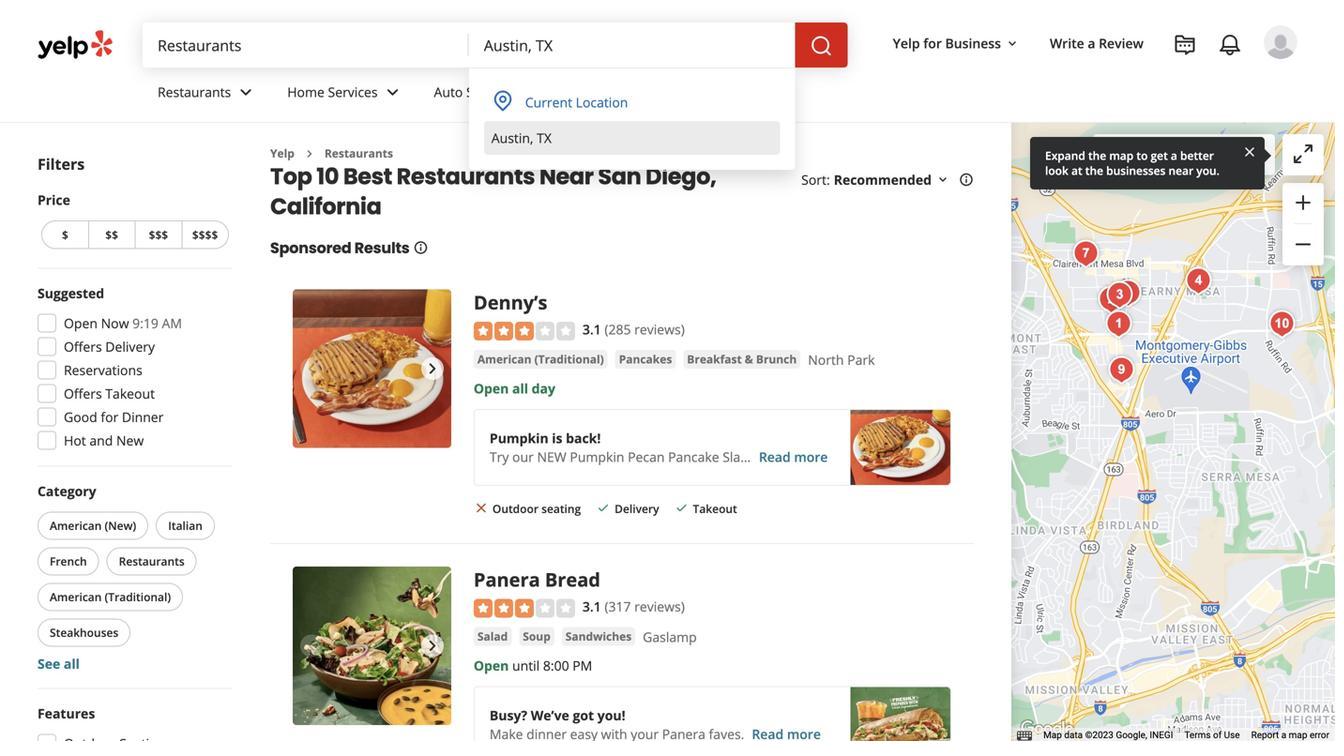 Task type: vqa. For each thing, say whether or not it's contained in the screenshot.
Blackburn
no



Task type: describe. For each thing, give the bounding box(es) containing it.
next image for panera bread
[[421, 635, 444, 658]]

data
[[1065, 730, 1083, 741]]

of
[[1214, 730, 1222, 741]]

search as map moves
[[1131, 146, 1264, 164]]

none field find
[[158, 35, 454, 55]]

busy?
[[490, 707, 528, 725]]

home
[[287, 83, 325, 101]]

austin, tx
[[492, 129, 552, 147]]

expand the map to get a better look at the businesses near you.
[[1046, 148, 1220, 178]]

previous image
[[300, 635, 323, 658]]

google,
[[1117, 730, 1148, 741]]

location
[[576, 93, 628, 111]]

dinner
[[122, 408, 164, 426]]

Find text field
[[158, 35, 454, 55]]

american (traditional) link
[[474, 350, 608, 369]]

user actions element
[[878, 23, 1325, 139]]

american for the left american (traditional) button
[[50, 590, 102, 605]]

1 vertical spatial pumpkin
[[570, 448, 625, 466]]

more
[[794, 448, 828, 466]]

$$$
[[149, 227, 168, 243]]

yuk dae jang image
[[1068, 235, 1105, 273]]

inegi
[[1150, 730, 1174, 741]]

steamy piggy image
[[1102, 276, 1139, 314]]

zoom out image
[[1293, 233, 1315, 256]]

delivery inside group
[[105, 338, 155, 356]]

best
[[343, 161, 392, 192]]

sponsored
[[270, 237, 352, 259]]

use
[[1225, 730, 1241, 741]]

california
[[270, 191, 382, 222]]

hot and new
[[64, 432, 144, 450]]

reservations
[[64, 361, 142, 379]]

current location link
[[480, 84, 784, 121]]

write a review link
[[1043, 26, 1152, 60]]

panera bread
[[474, 567, 601, 593]]

map for moves
[[1193, 146, 1221, 164]]

outdoor
[[493, 501, 539, 517]]

features group
[[32, 705, 233, 742]]

0 horizontal spatial restaurants link
[[143, 68, 272, 122]]

offers delivery
[[64, 338, 155, 356]]

$$$$ button
[[181, 221, 229, 249]]

good
[[64, 408, 97, 426]]

close image
[[1243, 143, 1258, 160]]

back!
[[566, 429, 601, 447]]

look
[[1046, 163, 1069, 178]]

&
[[745, 351, 754, 367]]

restaurants inside top 10 best restaurants near san diego, california
[[397, 161, 535, 192]]

hot
[[64, 432, 86, 450]]

diego,
[[646, 161, 717, 192]]

auto services link
[[419, 68, 558, 122]]

austin,
[[492, 129, 534, 147]]

1 horizontal spatial restaurants link
[[325, 146, 393, 161]]

3.1 star rating image for panera bread
[[474, 599, 575, 618]]

map region
[[859, 0, 1336, 742]]

until
[[513, 657, 540, 675]]

slideshow element for panera bread
[[293, 567, 451, 726]]

auto
[[434, 83, 463, 101]]

breakfast
[[687, 351, 742, 367]]

Near text field
[[484, 35, 781, 55]]

3.1 star rating image for denny's
[[474, 322, 575, 341]]

american (new) button
[[38, 512, 149, 540]]

report a map error
[[1252, 730, 1330, 741]]

(traditional) inside "link"
[[535, 351, 604, 367]]

16 info v2 image
[[959, 172, 974, 187]]

pancakes link
[[616, 350, 676, 369]]

24 chevron down v2 image for home services
[[382, 81, 404, 104]]

more
[[573, 83, 605, 101]]

open now 9:19 am
[[64, 314, 182, 332]]

yelp for business
[[893, 34, 1002, 52]]

google image
[[1017, 717, 1079, 742]]

offers for offers delivery
[[64, 338, 102, 356]]

notifications image
[[1219, 34, 1242, 56]]

map for to
[[1110, 148, 1134, 163]]

american for american (new) button
[[50, 518, 102, 534]]

map for error
[[1289, 730, 1308, 741]]

brunch
[[757, 351, 797, 367]]

bud's louisiana cafe image
[[1264, 306, 1302, 343]]

outdoor seating
[[493, 501, 581, 517]]

pumpkin is back! try our new pumpkin pecan pancake slam® read more
[[490, 429, 828, 466]]

slideshow element for denny's
[[293, 290, 451, 448]]

16 chevron down v2 image for yelp for business
[[1005, 36, 1020, 51]]

new
[[537, 448, 567, 466]]

$$$ button
[[135, 221, 181, 249]]

open for sponsored results
[[474, 657, 509, 675]]

top
[[270, 161, 312, 192]]

busy? we've got you!
[[490, 707, 626, 725]]

business
[[946, 34, 1002, 52]]

(traditional) inside group
[[105, 590, 171, 605]]

got
[[573, 707, 594, 725]]

top 10 best restaurants near san diego, california
[[270, 161, 717, 222]]

write a review
[[1050, 34, 1144, 52]]

breakfast & brunch button
[[684, 350, 801, 369]]

offers takeout
[[64, 385, 155, 403]]

$ button
[[41, 221, 88, 249]]

french
[[50, 554, 87, 569]]

businesses
[[1107, 163, 1166, 178]]

breakfast & brunch
[[687, 351, 797, 367]]

now
[[101, 314, 129, 332]]

recommended
[[834, 171, 932, 189]]

open until 8:00 pm
[[474, 657, 593, 675]]

10
[[317, 161, 339, 192]]

services for home services
[[328, 83, 378, 101]]

denny's image
[[1193, 735, 1230, 742]]

salad button
[[474, 628, 512, 646]]

reviews) for denny's
[[635, 320, 685, 338]]

features
[[38, 705, 95, 723]]

report
[[1252, 730, 1280, 741]]

moves
[[1224, 146, 1264, 164]]

current
[[525, 93, 573, 111]]

salad
[[478, 629, 508, 645]]

all for open
[[513, 380, 529, 397]]

next image for denny's
[[421, 358, 444, 380]]

try
[[490, 448, 509, 466]]

american for the topmost american (traditional) button
[[478, 351, 532, 367]]

recommended button
[[834, 171, 951, 189]]

american (traditional) inside group
[[50, 590, 171, 605]]

pancakes
[[619, 351, 672, 367]]

current location
[[525, 93, 628, 111]]

see all
[[38, 655, 80, 673]]

formoosa image
[[1093, 281, 1131, 319]]

for for good
[[101, 408, 119, 426]]

woomiok image
[[1103, 352, 1141, 389]]

san
[[598, 161, 641, 192]]

open for filters
[[64, 314, 98, 332]]



Task type: locate. For each thing, give the bounding box(es) containing it.
3.1 (285 reviews)
[[583, 320, 685, 338]]

3.1 star rating image down denny's
[[474, 322, 575, 341]]

yelp for business button
[[886, 26, 1028, 60]]

0 vertical spatial 3.1 star rating image
[[474, 322, 575, 341]]

(new)
[[105, 518, 136, 534]]

map left error on the right of the page
[[1289, 730, 1308, 741]]

24 chevron down v2 image left home
[[235, 81, 257, 104]]

group
[[1283, 183, 1325, 266], [32, 284, 233, 456], [34, 482, 233, 674]]

16 checkmark v2 image right seating
[[596, 501, 611, 516]]

yelp link
[[270, 146, 295, 161]]

1 offers from the top
[[64, 338, 102, 356]]

restaurants button
[[107, 548, 197, 576]]

for left business
[[924, 34, 942, 52]]

keyboard shortcuts image
[[1018, 732, 1033, 741]]

american (traditional) button up 'day'
[[474, 350, 608, 369]]

american (traditional) up steakhouses
[[50, 590, 171, 605]]

2 horizontal spatial map
[[1289, 730, 1308, 741]]

1 horizontal spatial services
[[467, 83, 516, 101]]

1 vertical spatial american (traditional) button
[[38, 583, 183, 612]]

services right auto
[[467, 83, 516, 101]]

16 info v2 image
[[414, 240, 429, 255]]

next image left the salad button
[[421, 635, 444, 658]]

american down category
[[50, 518, 102, 534]]

expand
[[1046, 148, 1086, 163]]

1 horizontal spatial 24 chevron down v2 image
[[520, 81, 543, 104]]

2 16 checkmark v2 image from the left
[[675, 501, 690, 516]]

near
[[540, 161, 594, 192]]

(traditional) up 'day'
[[535, 351, 604, 367]]

1 horizontal spatial for
[[924, 34, 942, 52]]

all inside group
[[64, 655, 80, 673]]

2 horizontal spatial a
[[1282, 730, 1287, 741]]

sandwiches link
[[562, 628, 636, 646]]

0 vertical spatial for
[[924, 34, 942, 52]]

0 vertical spatial 16 chevron down v2 image
[[1005, 36, 1020, 51]]

24 chevron down v2 image right '24 marker v2' icon
[[520, 81, 543, 104]]

1 vertical spatial for
[[101, 408, 119, 426]]

1 vertical spatial a
[[1171, 148, 1178, 163]]

0 vertical spatial offers
[[64, 338, 102, 356]]

1 horizontal spatial american (traditional) button
[[474, 350, 608, 369]]

1 vertical spatial (traditional)
[[105, 590, 171, 605]]

pm
[[573, 657, 593, 675]]

yelp left 16 chevron right v2 image at the top left
[[270, 146, 295, 161]]

takeout
[[105, 385, 155, 403], [693, 501, 738, 517]]

2 slideshow element from the top
[[293, 567, 451, 726]]

yelp for yelp 'link'
[[270, 146, 295, 161]]

american (traditional) button
[[474, 350, 608, 369], [38, 583, 183, 612]]

a right "report"
[[1282, 730, 1287, 741]]

reviews) up pancakes
[[635, 320, 685, 338]]

1 next image from the top
[[421, 358, 444, 380]]

yelp inside button
[[893, 34, 920, 52]]

see
[[38, 655, 60, 673]]

1 24 chevron down v2 image from the left
[[382, 81, 404, 104]]

terms of use link
[[1185, 730, 1241, 741]]

american up open all day
[[478, 351, 532, 367]]

2 24 chevron down v2 image from the left
[[609, 81, 631, 104]]

error
[[1310, 730, 1330, 741]]

1 vertical spatial 16 chevron down v2 image
[[936, 172, 951, 187]]

0 horizontal spatial map
[[1110, 148, 1134, 163]]

3.1 for denny's
[[583, 320, 601, 338]]

2 services from the left
[[467, 83, 516, 101]]

services inside auto services link
[[467, 83, 516, 101]]

3.1 left (317
[[583, 598, 601, 616]]

1 horizontal spatial pumpkin
[[570, 448, 625, 466]]

map
[[1044, 730, 1063, 741]]

24 chevron down v2 image inside more link
[[609, 81, 631, 104]]

denny's
[[474, 290, 548, 315]]

all left 'day'
[[513, 380, 529, 397]]

3.1 star rating image
[[474, 322, 575, 341], [474, 599, 575, 618]]

reviews)
[[635, 320, 685, 338], [635, 598, 685, 616]]

$
[[62, 227, 68, 243]]

american inside "link"
[[478, 351, 532, 367]]

2 3.1 from the top
[[583, 598, 601, 616]]

american (traditional) button up steakhouses
[[38, 583, 183, 612]]

2 3.1 star rating image from the top
[[474, 599, 575, 618]]

1 vertical spatial reviews)
[[635, 598, 685, 616]]

2 vertical spatial group
[[34, 482, 233, 674]]

0 vertical spatial slideshow element
[[293, 290, 451, 448]]

sandwiches button
[[562, 628, 636, 646]]

business categories element
[[143, 68, 1298, 122]]

next image
[[421, 358, 444, 380], [421, 635, 444, 658]]

0 vertical spatial all
[[513, 380, 529, 397]]

for
[[924, 34, 942, 52], [101, 408, 119, 426]]

for for yelp
[[924, 34, 942, 52]]

french button
[[38, 548, 99, 576]]

0 horizontal spatial takeout
[[105, 385, 155, 403]]

all right see
[[64, 655, 80, 673]]

1 vertical spatial yelp
[[270, 146, 295, 161]]

1 vertical spatial american (traditional)
[[50, 590, 171, 605]]

1 horizontal spatial yelp
[[893, 34, 920, 52]]

as
[[1176, 146, 1190, 164]]

yelp
[[893, 34, 920, 52], [270, 146, 295, 161]]

map data ©2023 google, inegi
[[1044, 730, 1174, 741]]

italian
[[168, 518, 203, 534]]

0 vertical spatial yelp
[[893, 34, 920, 52]]

1 horizontal spatial 24 chevron down v2 image
[[609, 81, 631, 104]]

0 vertical spatial american (traditional) button
[[474, 350, 608, 369]]

tx
[[537, 129, 552, 147]]

0 vertical spatial delivery
[[105, 338, 155, 356]]

0 vertical spatial a
[[1088, 34, 1096, 52]]

day
[[532, 380, 556, 397]]

to
[[1137, 148, 1148, 163]]

16 checkmark v2 image
[[596, 501, 611, 516], [675, 501, 690, 516]]

a right write
[[1088, 34, 1096, 52]]

1 3.1 from the top
[[583, 320, 601, 338]]

restaurants inside "business categories" element
[[158, 83, 231, 101]]

1 horizontal spatial american (traditional)
[[478, 351, 604, 367]]

more link
[[558, 68, 647, 122]]

takeout up dinner
[[105, 385, 155, 403]]

2 24 chevron down v2 image from the left
[[520, 81, 543, 104]]

takeout inside group
[[105, 385, 155, 403]]

american down french button
[[50, 590, 102, 605]]

1 vertical spatial restaurants link
[[325, 146, 393, 161]]

2 vertical spatial a
[[1282, 730, 1287, 741]]

1 vertical spatial 3.1
[[583, 598, 601, 616]]

salad link
[[474, 628, 512, 646]]

yelp left business
[[893, 34, 920, 52]]

better
[[1181, 148, 1215, 163]]

0 horizontal spatial 24 chevron down v2 image
[[382, 81, 404, 104]]

0 vertical spatial (traditional)
[[535, 351, 604, 367]]

$$ button
[[88, 221, 135, 249]]

group containing suggested
[[32, 284, 233, 456]]

filters
[[38, 154, 85, 174]]

0 horizontal spatial delivery
[[105, 338, 155, 356]]

16 chevron down v2 image right business
[[1005, 36, 1020, 51]]

search image
[[811, 35, 833, 57]]

1 vertical spatial all
[[64, 655, 80, 673]]

1 vertical spatial offers
[[64, 385, 102, 403]]

1 services from the left
[[328, 83, 378, 101]]

park
[[848, 351, 875, 369]]

home services
[[287, 83, 378, 101]]

previous image
[[300, 358, 323, 380]]

sort:
[[802, 171, 830, 189]]

1 horizontal spatial takeout
[[693, 501, 738, 517]]

1 vertical spatial 3.1 star rating image
[[474, 599, 575, 618]]

16 chevron down v2 image for recommended
[[936, 172, 951, 187]]

offers for offers takeout
[[64, 385, 102, 403]]

0 horizontal spatial services
[[328, 83, 378, 101]]

1 slideshow element from the top
[[293, 290, 451, 448]]

new
[[116, 432, 144, 450]]

reviews) for panera bread
[[635, 598, 685, 616]]

2 next image from the top
[[421, 635, 444, 658]]

1 16 checkmark v2 image from the left
[[596, 501, 611, 516]]

1 vertical spatial delivery
[[615, 501, 659, 517]]

16 chevron down v2 image left 16 info v2 image
[[936, 172, 951, 187]]

services for auto services
[[467, 83, 516, 101]]

category
[[38, 483, 96, 500]]

0 horizontal spatial a
[[1088, 34, 1096, 52]]

yelp for yelp for business
[[893, 34, 920, 52]]

16 chevron down v2 image inside the yelp for business button
[[1005, 36, 1020, 51]]

ten seconds yunnan rice noodle image
[[1110, 275, 1148, 312]]

1 horizontal spatial 16 checkmark v2 image
[[675, 501, 690, 516]]

24 marker v2 image
[[492, 90, 514, 112]]

a right get
[[1171, 148, 1178, 163]]

0 horizontal spatial 16 checkmark v2 image
[[596, 501, 611, 516]]

1 horizontal spatial (traditional)
[[535, 351, 604, 367]]

report a map error link
[[1252, 730, 1330, 741]]

3.1 for panera bread
[[583, 598, 601, 616]]

24 chevron down v2 image inside auto services link
[[520, 81, 543, 104]]

0 horizontal spatial 16 chevron down v2 image
[[936, 172, 951, 187]]

0 vertical spatial 3.1
[[583, 320, 601, 338]]

24 chevron down v2 image
[[382, 81, 404, 104], [609, 81, 631, 104]]

offers
[[64, 338, 102, 356], [64, 385, 102, 403]]

1 horizontal spatial delivery
[[615, 501, 659, 517]]

0 vertical spatial open
[[64, 314, 98, 332]]

2 reviews) from the top
[[635, 598, 685, 616]]

1 horizontal spatial all
[[513, 380, 529, 397]]

projects image
[[1174, 34, 1197, 56]]

offers up reservations
[[64, 338, 102, 356]]

read
[[759, 448, 791, 466]]

2 vertical spatial open
[[474, 657, 509, 675]]

1 3.1 star rating image from the top
[[474, 322, 575, 341]]

american (traditional) inside "link"
[[478, 351, 604, 367]]

takeout down pancake
[[693, 501, 738, 517]]

3.1 (317 reviews)
[[583, 598, 685, 616]]

None search field
[[143, 23, 852, 68]]

all
[[513, 380, 529, 397], [64, 655, 80, 673]]

for inside button
[[924, 34, 942, 52]]

services
[[328, 83, 378, 101], [467, 83, 516, 101]]

denny's link
[[474, 290, 548, 315]]

panera bread link
[[474, 567, 601, 593]]

8:00
[[543, 657, 569, 675]]

0 vertical spatial group
[[1283, 183, 1325, 266]]

16 checkmark v2 image for delivery
[[596, 501, 611, 516]]

pumpkin down back!
[[570, 448, 625, 466]]

pancakes button
[[616, 350, 676, 369]]

a for report
[[1282, 730, 1287, 741]]

24 chevron down v2 image for more
[[609, 81, 631, 104]]

a inside "link"
[[1088, 34, 1096, 52]]

get
[[1151, 148, 1169, 163]]

map left to
[[1110, 148, 1134, 163]]

$$$$
[[192, 227, 218, 243]]

0 vertical spatial takeout
[[105, 385, 155, 403]]

16 checkmark v2 image for takeout
[[675, 501, 690, 516]]

group containing category
[[34, 482, 233, 674]]

1 vertical spatial takeout
[[693, 501, 738, 517]]

pecan
[[628, 448, 665, 466]]

(317
[[605, 598, 631, 616]]

2 vertical spatial american
[[50, 590, 102, 605]]

24 chevron down v2 image right more at the left of the page
[[609, 81, 631, 104]]

24 chevron down v2 image left auto
[[382, 81, 404, 104]]

3.1 left (285
[[583, 320, 601, 338]]

0 horizontal spatial 24 chevron down v2 image
[[235, 81, 257, 104]]

is
[[552, 429, 563, 447]]

seating
[[542, 501, 581, 517]]

24 chevron down v2 image inside 'home services' link
[[382, 81, 404, 104]]

park social image
[[1180, 262, 1218, 300]]

(traditional) down restaurants button
[[105, 590, 171, 605]]

0 horizontal spatial yelp
[[270, 146, 295, 161]]

0 horizontal spatial pumpkin
[[490, 429, 549, 447]]

ruby a. image
[[1264, 25, 1298, 59]]

services right home
[[328, 83, 378, 101]]

services inside 'home services' link
[[328, 83, 378, 101]]

map inside expand the map to get a better look at the businesses near you.
[[1110, 148, 1134, 163]]

offers up good
[[64, 385, 102, 403]]

1 vertical spatial next image
[[421, 635, 444, 658]]

0 horizontal spatial american (traditional)
[[50, 590, 171, 605]]

1 vertical spatial slideshow element
[[293, 567, 451, 726]]

slideshow element
[[293, 290, 451, 448], [293, 567, 451, 726]]

0 vertical spatial reviews)
[[635, 320, 685, 338]]

a
[[1088, 34, 1096, 52], [1171, 148, 1178, 163], [1282, 730, 1287, 741]]

review
[[1099, 34, 1144, 52]]

$$
[[105, 227, 118, 243]]

1 horizontal spatial 16 chevron down v2 image
[[1005, 36, 1020, 51]]

(traditional)
[[535, 351, 604, 367], [105, 590, 171, 605]]

0 vertical spatial pumpkin
[[490, 429, 549, 447]]

©2023
[[1086, 730, 1114, 741]]

panera bread image
[[293, 567, 451, 726]]

0 horizontal spatial (traditional)
[[105, 590, 171, 605]]

1 horizontal spatial a
[[1171, 148, 1178, 163]]

16 chevron right v2 image
[[302, 146, 317, 161]]

price group
[[38, 191, 233, 253]]

sponsored results
[[270, 237, 410, 259]]

our
[[513, 448, 534, 466]]

24 chevron down v2 image
[[235, 81, 257, 104], [520, 81, 543, 104]]

16 chevron down v2 image
[[1005, 36, 1020, 51], [936, 172, 951, 187]]

expand the map to get a better look at the businesses near you. tooltip
[[1031, 137, 1265, 190]]

3.1 star rating image up soup
[[474, 599, 575, 618]]

open left 'day'
[[474, 380, 509, 397]]

0 vertical spatial american (traditional)
[[478, 351, 604, 367]]

auto services
[[434, 83, 516, 101]]

open down the salad button
[[474, 657, 509, 675]]

you!
[[598, 707, 626, 725]]

16 checkmark v2 image down pancake
[[675, 501, 690, 516]]

a for write
[[1088, 34, 1096, 52]]

0 vertical spatial restaurants link
[[143, 68, 272, 122]]

None field
[[158, 35, 454, 55], [484, 35, 781, 55], [484, 35, 781, 55]]

for down offers takeout
[[101, 408, 119, 426]]

flama llama image
[[1101, 306, 1138, 343]]

and
[[90, 432, 113, 450]]

24 chevron down v2 image for auto services
[[520, 81, 543, 104]]

suggested
[[38, 284, 104, 302]]

1 vertical spatial american
[[50, 518, 102, 534]]

expand map image
[[1293, 143, 1315, 165]]

we've
[[531, 707, 570, 725]]

1 vertical spatial open
[[474, 380, 509, 397]]

open inside group
[[64, 314, 98, 332]]

zoom in image
[[1293, 191, 1315, 214]]

busy? we've got you! link
[[475, 688, 951, 742]]

a inside expand the map to get a better look at the businesses near you.
[[1171, 148, 1178, 163]]

16 close v2 image
[[474, 501, 489, 516]]

delivery down pecan
[[615, 501, 659, 517]]

2 offers from the top
[[64, 385, 102, 403]]

open down suggested
[[64, 314, 98, 332]]

gaslamp
[[643, 629, 697, 646]]

denny's image
[[293, 290, 451, 448]]

restaurants inside button
[[119, 554, 185, 569]]

24 chevron down v2 image for restaurants
[[235, 81, 257, 104]]

map right as
[[1193, 146, 1221, 164]]

1 vertical spatial group
[[32, 284, 233, 456]]

0 horizontal spatial american (traditional) button
[[38, 583, 183, 612]]

austin, tx link
[[480, 121, 781, 155]]

1 horizontal spatial map
[[1193, 146, 1221, 164]]

  text field
[[484, 35, 781, 55]]

pumpkin up our at the left
[[490, 429, 549, 447]]

good for dinner
[[64, 408, 164, 426]]

american (new)
[[50, 518, 136, 534]]

1 reviews) from the top
[[635, 320, 685, 338]]

0 vertical spatial next image
[[421, 358, 444, 380]]

terms of use
[[1185, 730, 1241, 741]]

0 horizontal spatial all
[[64, 655, 80, 673]]

next image left open all day
[[421, 358, 444, 380]]

0 vertical spatial american
[[478, 351, 532, 367]]

for inside group
[[101, 408, 119, 426]]

all for see
[[64, 655, 80, 673]]

panera
[[474, 567, 540, 593]]

delivery down 'open now 9:19 am'
[[105, 338, 155, 356]]

16 chevron down v2 image inside recommended popup button
[[936, 172, 951, 187]]

american (traditional) up 'day'
[[478, 351, 604, 367]]

reviews) up gaslamp
[[635, 598, 685, 616]]

0 horizontal spatial for
[[101, 408, 119, 426]]

italian button
[[156, 512, 215, 540]]

1 24 chevron down v2 image from the left
[[235, 81, 257, 104]]



